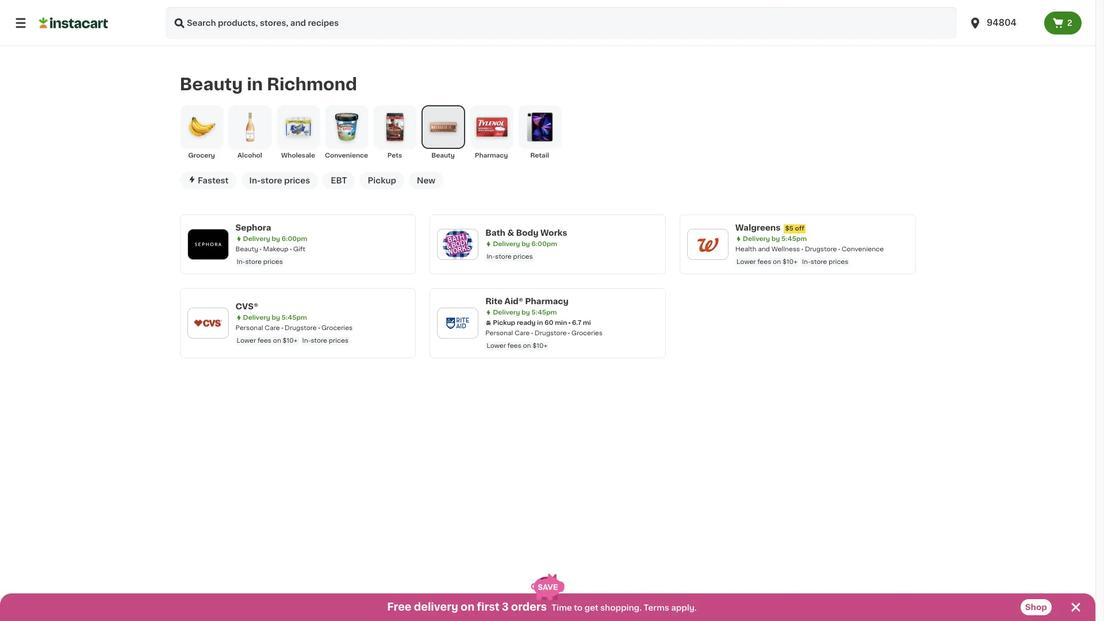 Task type: vqa. For each thing, say whether or not it's contained in the screenshot.
the middle $10+
yes



Task type: describe. For each thing, give the bounding box(es) containing it.
1 horizontal spatial fees
[[508, 343, 522, 349]]

delivery
[[414, 602, 459, 613]]

mi
[[583, 320, 591, 326]]

alcohol button
[[228, 105, 272, 160]]

beauty in richmond
[[180, 76, 357, 93]]

richmond
[[267, 76, 357, 93]]

pharmacy inside button
[[475, 152, 508, 159]]

6:00pm for sephora
[[282, 236, 308, 242]]

store inside button
[[261, 177, 282, 185]]

wholesale button
[[276, 105, 320, 160]]

1 horizontal spatial $10+
[[533, 343, 548, 349]]

$5
[[786, 225, 794, 232]]

grocery button
[[180, 105, 224, 160]]

fastest
[[198, 177, 229, 185]]

60
[[545, 320, 554, 326]]

3
[[502, 602, 509, 613]]

delivery for rite aid® pharmacy
[[493, 309, 520, 316]]

bath & body works
[[486, 229, 568, 237]]

gift
[[293, 246, 305, 253]]

0 vertical spatial in
[[247, 76, 263, 93]]

apply.
[[672, 604, 697, 612]]

&
[[508, 229, 515, 237]]

$10+ for wellness
[[783, 259, 798, 265]]

1 horizontal spatial personal care drugstore groceries
[[486, 330, 603, 337]]

shop
[[1026, 604, 1048, 612]]

0 horizontal spatial groceries
[[322, 325, 353, 331]]

off
[[796, 225, 805, 232]]

retail button
[[518, 105, 562, 160]]

in-store prices down &
[[487, 254, 533, 260]]

beauty makeup gift
[[236, 246, 305, 253]]

min
[[555, 320, 567, 326]]

delivery down "walgreens"
[[743, 236, 771, 242]]

0 horizontal spatial drugstore
[[285, 325, 317, 331]]

2 horizontal spatial 5:45pm
[[782, 236, 807, 242]]

makeup
[[263, 246, 289, 253]]

free
[[387, 602, 412, 613]]

health
[[736, 246, 757, 253]]

wholesale
[[281, 152, 315, 159]]

delivery by 6:00pm for sephora
[[243, 236, 308, 242]]

in-store prices button
[[241, 172, 318, 189]]

and
[[758, 246, 770, 253]]

5:45pm for rite aid® pharmacy
[[532, 309, 557, 316]]

by for sephora
[[272, 236, 280, 242]]

close image
[[1070, 601, 1084, 615]]

2 button
[[1045, 12, 1082, 35]]

beauty button
[[421, 105, 465, 160]]

cvs®
[[236, 303, 258, 311]]

convenience inside button
[[325, 152, 368, 159]]

1 horizontal spatial pharmacy
[[525, 297, 569, 305]]

5:45pm for cvs®
[[282, 315, 307, 321]]

alcohol
[[238, 152, 262, 159]]

get
[[585, 604, 599, 612]]

0 horizontal spatial care
[[265, 325, 280, 331]]

works
[[541, 229, 568, 237]]

bath
[[486, 229, 506, 237]]

in-store prices inside button
[[249, 177, 310, 185]]

1 horizontal spatial lower
[[487, 343, 506, 349]]

fastest button
[[180, 172, 237, 189]]

bath & body works logo image
[[443, 230, 473, 259]]

rite aid® pharmacy
[[486, 297, 569, 305]]

pickup for pickup ready in 60 min
[[493, 320, 516, 326]]

6:00pm for bath & body works
[[532, 241, 558, 247]]

pets
[[388, 152, 402, 159]]

sephora
[[236, 224, 271, 232]]

94804 button
[[969, 7, 1038, 39]]



Task type: locate. For each thing, give the bounding box(es) containing it.
pickup down pets
[[368, 177, 396, 185]]

0 horizontal spatial delivery by 6:00pm
[[243, 236, 308, 242]]

time
[[552, 604, 572, 612]]

delivery down sephora
[[243, 236, 270, 242]]

delivery down aid®
[[493, 309, 520, 316]]

0 vertical spatial convenience
[[325, 152, 368, 159]]

by for rite aid® pharmacy
[[522, 309, 530, 316]]

94804 button
[[962, 7, 1045, 39]]

delivery for cvs®
[[243, 315, 270, 321]]

6:00pm
[[282, 236, 308, 242], [532, 241, 558, 247]]

0 horizontal spatial 5:45pm
[[282, 315, 307, 321]]

1 horizontal spatial 5:45pm
[[532, 309, 557, 316]]

personal care drugstore groceries
[[236, 325, 353, 331], [486, 330, 603, 337]]

rite aid® pharmacy logo image
[[443, 308, 473, 338]]

0 vertical spatial pharmacy
[[475, 152, 508, 159]]

1 vertical spatial lower fees on $10+ in-store prices
[[237, 338, 349, 344]]

ebt button
[[323, 172, 355, 189]]

pharmacy button
[[470, 105, 514, 160]]

lower fees on $10+ in-store prices for wellness
[[737, 259, 849, 265]]

1 vertical spatial beauty
[[432, 152, 455, 159]]

pickup left ready
[[493, 320, 516, 326]]

free delivery on first 3 orders time to get shopping. terms apply.
[[387, 602, 697, 613]]

0 vertical spatial pickup
[[368, 177, 396, 185]]

drugstore
[[805, 246, 837, 253], [285, 325, 317, 331], [535, 330, 567, 337]]

Search field
[[166, 7, 958, 39]]

in left 60
[[537, 320, 543, 326]]

in-store prices
[[249, 177, 310, 185], [487, 254, 533, 260], [237, 259, 283, 265]]

delivery down &
[[493, 241, 520, 247]]

beauty
[[180, 76, 243, 93], [432, 152, 455, 159], [236, 246, 258, 253]]

shopping.
[[601, 604, 642, 612]]

2
[[1068, 19, 1073, 27]]

delivery by 6:00pm down bath & body works
[[493, 241, 558, 247]]

delivery by 6:00pm
[[243, 236, 308, 242], [493, 241, 558, 247]]

lower fees on $10+ in-store prices
[[737, 259, 849, 265], [237, 338, 349, 344]]

prices inside button
[[284, 177, 310, 185]]

first
[[477, 602, 500, 613]]

0 horizontal spatial $10+
[[283, 338, 298, 344]]

0 vertical spatial lower fees on $10+ in-store prices
[[737, 259, 849, 265]]

1 horizontal spatial care
[[515, 330, 530, 337]]

personal down 'cvs®'
[[236, 325, 263, 331]]

walgreens $5 off
[[736, 224, 805, 232]]

2 horizontal spatial fees
[[758, 259, 772, 265]]

by for bath & body works
[[522, 241, 530, 247]]

fees down 'cvs®'
[[258, 338, 272, 344]]

0 horizontal spatial delivery by 5:45pm
[[243, 315, 307, 321]]

2 horizontal spatial drugstore
[[805, 246, 837, 253]]

1 horizontal spatial delivery by 6:00pm
[[493, 241, 558, 247]]

beauty for beauty
[[432, 152, 455, 159]]

lower for personal
[[237, 338, 256, 344]]

fees
[[758, 259, 772, 265], [258, 338, 272, 344], [508, 343, 522, 349]]

ready
[[517, 320, 536, 326]]

pharmacy
[[475, 152, 508, 159], [525, 297, 569, 305]]

delivery by 6:00pm up makeup
[[243, 236, 308, 242]]

1 horizontal spatial in
[[537, 320, 543, 326]]

1 vertical spatial pharmacy
[[525, 297, 569, 305]]

aid®
[[505, 297, 524, 305]]

instacart logo image
[[39, 16, 108, 30]]

6.7
[[572, 320, 582, 326]]

lower down 'cvs®'
[[237, 338, 256, 344]]

6:00pm up gift
[[282, 236, 308, 242]]

in up alcohol button
[[247, 76, 263, 93]]

personal care drugstore groceries down 60
[[486, 330, 603, 337]]

body
[[516, 229, 539, 237]]

in-
[[249, 177, 261, 185], [487, 254, 496, 260], [237, 259, 245, 265], [803, 259, 811, 265], [302, 338, 311, 344]]

fees down and
[[758, 259, 772, 265]]

0 horizontal spatial lower
[[237, 338, 256, 344]]

new
[[417, 177, 436, 185]]

terms
[[644, 604, 670, 612]]

delivery for bath & body works
[[493, 241, 520, 247]]

personal care drugstore groceries down 'cvs®'
[[236, 325, 353, 331]]

6.7 mi
[[572, 320, 591, 326]]

lower down health
[[737, 259, 756, 265]]

5:45pm
[[782, 236, 807, 242], [532, 309, 557, 316], [282, 315, 307, 321]]

delivery by 5:45pm for rite aid® pharmacy
[[493, 309, 557, 316]]

1 horizontal spatial groceries
[[572, 330, 603, 337]]

pets button
[[373, 105, 417, 160]]

2 horizontal spatial delivery by 5:45pm
[[743, 236, 807, 242]]

pickup button
[[360, 172, 405, 189]]

0 horizontal spatial lower fees on $10+ in-store prices
[[237, 338, 349, 344]]

beauty in richmond main content
[[0, 46, 1096, 621]]

0 vertical spatial beauty
[[180, 76, 243, 93]]

1 horizontal spatial drugstore
[[535, 330, 567, 337]]

convenience button
[[325, 105, 369, 160]]

in-store prices down beauty makeup gift at top
[[237, 259, 283, 265]]

1 horizontal spatial delivery by 5:45pm
[[493, 309, 557, 316]]

lower for health
[[737, 259, 756, 265]]

2 horizontal spatial lower
[[737, 259, 756, 265]]

lower fees on $10+ in-store prices down 'cvs®'
[[237, 338, 349, 344]]

in
[[247, 76, 263, 93], [537, 320, 543, 326]]

lower fees on $10+ in-store prices for drugstore
[[237, 338, 349, 344]]

$10+
[[783, 259, 798, 265], [283, 338, 298, 344], [533, 343, 548, 349]]

walgreens
[[736, 224, 781, 232]]

0 horizontal spatial personal care drugstore groceries
[[236, 325, 353, 331]]

on
[[773, 259, 782, 265], [273, 338, 281, 344], [523, 343, 531, 349], [461, 602, 475, 613]]

fees for care
[[258, 338, 272, 344]]

1 horizontal spatial pickup
[[493, 320, 516, 326]]

beauty for beauty makeup gift
[[236, 246, 258, 253]]

1 vertical spatial pickup
[[493, 320, 516, 326]]

$10+ for drugstore
[[283, 338, 298, 344]]

delivery
[[243, 236, 270, 242], [743, 236, 771, 242], [493, 241, 520, 247], [493, 309, 520, 316], [243, 315, 270, 321]]

to
[[574, 604, 583, 612]]

0 horizontal spatial personal
[[236, 325, 263, 331]]

6:00pm down works
[[532, 241, 558, 247]]

fees for and
[[758, 259, 772, 265]]

wellness
[[772, 246, 801, 253]]

care
[[265, 325, 280, 331], [515, 330, 530, 337]]

delivery by 6:00pm for bath & body works
[[493, 241, 558, 247]]

orders
[[511, 602, 547, 613]]

94804
[[987, 18, 1017, 27]]

sephora logo image
[[193, 230, 223, 259]]

delivery by 5:45pm down 'walgreens $5 off'
[[743, 236, 807, 242]]

0 horizontal spatial convenience
[[325, 152, 368, 159]]

in-store prices down wholesale
[[249, 177, 310, 185]]

cvs® logo image
[[193, 308, 223, 338]]

0 horizontal spatial pickup
[[368, 177, 396, 185]]

lower down pickup ready in 60 min
[[487, 343, 506, 349]]

1 horizontal spatial lower fees on $10+ in-store prices
[[737, 259, 849, 265]]

beauty down sephora
[[236, 246, 258, 253]]

delivery by 5:45pm down 'cvs®'
[[243, 315, 307, 321]]

fees down ready
[[508, 343, 522, 349]]

pickup
[[368, 177, 396, 185], [493, 320, 516, 326]]

prices
[[284, 177, 310, 185], [513, 254, 533, 260], [263, 259, 283, 265], [829, 259, 849, 265], [329, 338, 349, 344]]

1 horizontal spatial convenience
[[842, 246, 884, 253]]

pharmacy up 60
[[525, 297, 569, 305]]

0 horizontal spatial fees
[[258, 338, 272, 344]]

in- inside button
[[249, 177, 261, 185]]

1 vertical spatial convenience
[[842, 246, 884, 253]]

store
[[261, 177, 282, 185], [495, 254, 512, 260], [245, 259, 262, 265], [811, 259, 828, 265], [311, 338, 327, 344]]

delivery down 'cvs®'
[[243, 315, 270, 321]]

0 horizontal spatial 6:00pm
[[282, 236, 308, 242]]

2 vertical spatial beauty
[[236, 246, 258, 253]]

save image
[[531, 574, 565, 600]]

None search field
[[166, 7, 958, 39]]

lower
[[737, 259, 756, 265], [237, 338, 256, 344], [487, 343, 506, 349]]

health and wellness drugstore convenience
[[736, 246, 884, 253]]

delivery for sephora
[[243, 236, 270, 242]]

new button
[[409, 172, 444, 189]]

delivery by 5:45pm up ready
[[493, 309, 557, 316]]

lower fees on $10+
[[487, 343, 548, 349]]

by
[[272, 236, 280, 242], [772, 236, 780, 242], [522, 241, 530, 247], [522, 309, 530, 316], [272, 315, 280, 321]]

by for cvs®
[[272, 315, 280, 321]]

lower fees on $10+ in-store prices down wellness in the top right of the page
[[737, 259, 849, 265]]

pharmacy left retail
[[475, 152, 508, 159]]

1 horizontal spatial 6:00pm
[[532, 241, 558, 247]]

personal
[[236, 325, 263, 331], [486, 330, 513, 337]]

rite
[[486, 297, 503, 305]]

beauty for beauty in richmond
[[180, 76, 243, 93]]

pickup inside pickup button
[[368, 177, 396, 185]]

0 horizontal spatial pharmacy
[[475, 152, 508, 159]]

groceries
[[322, 325, 353, 331], [572, 330, 603, 337]]

2 horizontal spatial $10+
[[783, 259, 798, 265]]

pickup ready in 60 min
[[493, 320, 567, 326]]

ebt
[[331, 177, 347, 185]]

delivery by 5:45pm for cvs®
[[243, 315, 307, 321]]

grocery
[[188, 152, 215, 159]]

0 horizontal spatial in
[[247, 76, 263, 93]]

beauty up new button
[[432, 152, 455, 159]]

1 horizontal spatial personal
[[486, 330, 513, 337]]

walgreens logo image
[[693, 230, 723, 259]]

personal up lower fees on $10+ at left bottom
[[486, 330, 513, 337]]

delivery by 5:45pm
[[743, 236, 807, 242], [493, 309, 557, 316], [243, 315, 307, 321]]

convenience
[[325, 152, 368, 159], [842, 246, 884, 253]]

pickup for pickup
[[368, 177, 396, 185]]

1 vertical spatial in
[[537, 320, 543, 326]]

beauty up grocery "button"
[[180, 76, 243, 93]]

beauty inside beauty 'button'
[[432, 152, 455, 159]]

shop button
[[1021, 600, 1052, 616]]

retail
[[531, 152, 549, 159]]



